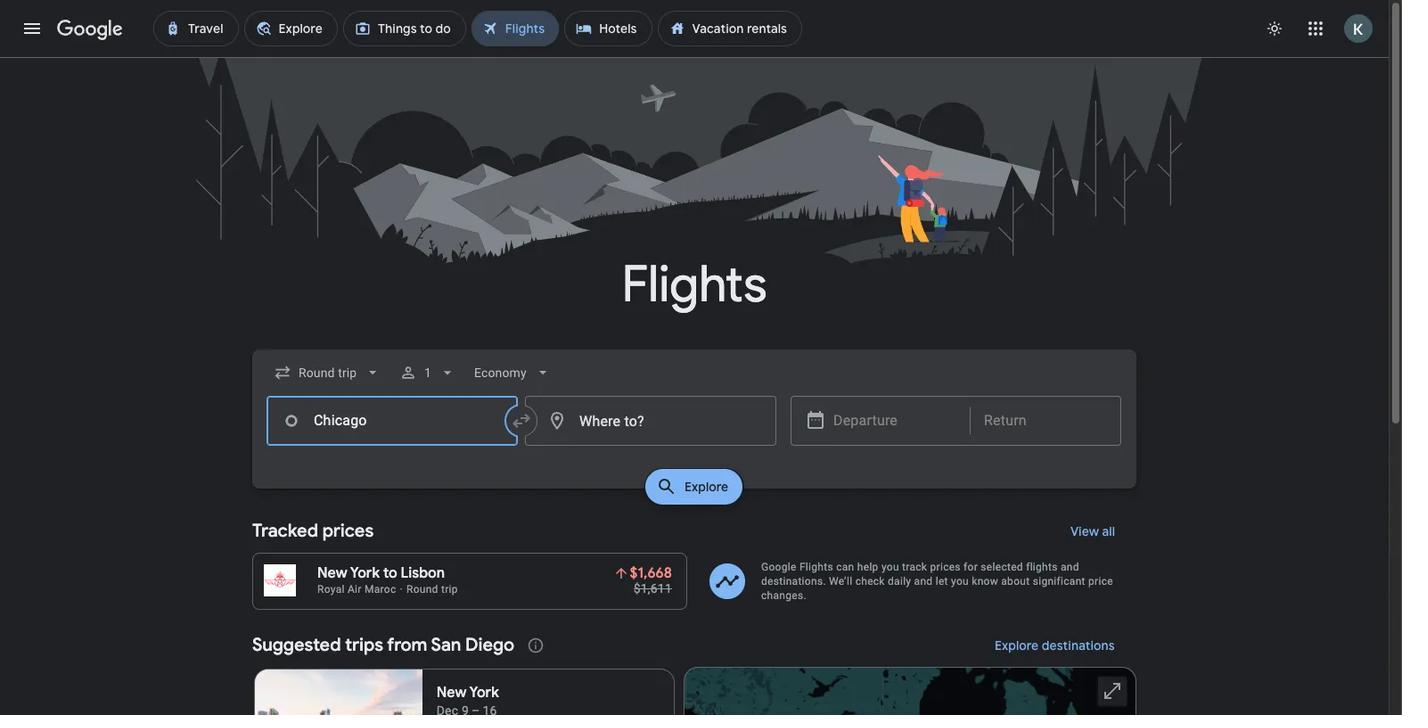 Task type: vqa. For each thing, say whether or not it's contained in the screenshot.
search box inside Google Maps 'element'
no



Task type: locate. For each thing, give the bounding box(es) containing it.
new inside tracked prices region
[[317, 564, 347, 582]]

flights
[[1027, 561, 1058, 573]]

san
[[431, 634, 461, 656]]

none text field inside flight search field
[[267, 396, 518, 446]]

0 vertical spatial you
[[882, 561, 900, 573]]

new
[[317, 564, 347, 582], [437, 684, 467, 702]]

tracked prices
[[252, 520, 374, 542]]

from
[[387, 634, 427, 656]]

royal air maroc
[[317, 583, 396, 596]]

$1,611
[[634, 581, 672, 596]]

None text field
[[267, 396, 518, 446]]

1 horizontal spatial explore
[[995, 638, 1039, 654]]

for
[[964, 561, 978, 573]]

price
[[1089, 575, 1114, 588]]

0 vertical spatial and
[[1061, 561, 1080, 573]]

let
[[936, 575, 949, 588]]

trips
[[345, 634, 383, 656]]

york for suggested trips from san diego
[[470, 684, 499, 702]]

None field
[[267, 357, 389, 389], [468, 357, 559, 389], [267, 357, 389, 389], [468, 357, 559, 389]]

explore up tracked prices region
[[685, 479, 729, 495]]

explore left destinations
[[995, 638, 1039, 654]]

0 vertical spatial explore
[[685, 479, 729, 495]]

0 horizontal spatial you
[[882, 561, 900, 573]]

daily
[[888, 575, 912, 588]]

round
[[407, 583, 438, 596]]

royal
[[317, 583, 345, 596]]

can
[[837, 561, 855, 573]]

know
[[972, 575, 999, 588]]

destinations.
[[762, 575, 826, 588]]

and
[[1061, 561, 1080, 573], [915, 575, 933, 588]]

explore inside suggested trips from san diego region
[[995, 638, 1039, 654]]

0 horizontal spatial flights
[[622, 253, 767, 317]]

flights
[[622, 253, 767, 317], [800, 561, 834, 573]]

we'll
[[829, 575, 853, 588]]

explore
[[685, 479, 729, 495], [995, 638, 1039, 654]]

prices
[[322, 520, 374, 542], [931, 561, 961, 573]]

0 horizontal spatial prices
[[322, 520, 374, 542]]

0 horizontal spatial and
[[915, 575, 933, 588]]

york
[[350, 564, 380, 582], [470, 684, 499, 702]]

prices up new york to lisbon
[[322, 520, 374, 542]]

0 vertical spatial york
[[350, 564, 380, 582]]

1 horizontal spatial flights
[[800, 561, 834, 573]]

1 horizontal spatial you
[[952, 575, 969, 588]]

york down diego
[[470, 684, 499, 702]]

new inside button
[[437, 684, 467, 702]]

you
[[882, 561, 900, 573], [952, 575, 969, 588]]

1 horizontal spatial prices
[[931, 561, 961, 573]]

1 vertical spatial you
[[952, 575, 969, 588]]

1 horizontal spatial york
[[470, 684, 499, 702]]

0 horizontal spatial explore
[[685, 479, 729, 495]]

view
[[1071, 523, 1099, 539]]

prices up let
[[931, 561, 961, 573]]

and down 'track'
[[915, 575, 933, 588]]

1 vertical spatial explore
[[995, 638, 1039, 654]]

york inside new york button
[[470, 684, 499, 702]]

track
[[903, 561, 928, 573]]

1668 US dollars text field
[[630, 564, 672, 582]]

0 vertical spatial prices
[[322, 520, 374, 542]]

explore inside flight search field
[[685, 479, 729, 495]]

tracked prices region
[[252, 510, 1137, 610]]

york up royal air maroc
[[350, 564, 380, 582]]

new up "royal" at the bottom left of page
[[317, 564, 347, 582]]

round trip
[[407, 583, 458, 596]]

york inside tracked prices region
[[350, 564, 380, 582]]

1 vertical spatial prices
[[931, 561, 961, 573]]

change appearance image
[[1254, 7, 1297, 50]]

0 vertical spatial flights
[[622, 253, 767, 317]]

maroc
[[365, 583, 396, 596]]

suggested trips from san diego
[[252, 634, 515, 656]]

you down the "for"
[[952, 575, 969, 588]]

new down san in the bottom of the page
[[437, 684, 467, 702]]

0 horizontal spatial york
[[350, 564, 380, 582]]

explore destinations button
[[974, 624, 1137, 667]]

1 horizontal spatial new
[[437, 684, 467, 702]]

you up daily
[[882, 561, 900, 573]]

and up significant
[[1061, 561, 1080, 573]]

0 vertical spatial new
[[317, 564, 347, 582]]

air
[[348, 583, 362, 596]]

1 vertical spatial york
[[470, 684, 499, 702]]

new for trips
[[437, 684, 467, 702]]

1 vertical spatial new
[[437, 684, 467, 702]]

trip
[[441, 583, 458, 596]]

1 vertical spatial flights
[[800, 561, 834, 573]]

check
[[856, 575, 885, 588]]

main menu image
[[21, 18, 43, 39]]

Departure text field
[[834, 397, 957, 445]]

view all
[[1071, 523, 1116, 539]]

Where to? text field
[[525, 396, 777, 446]]

0 horizontal spatial new
[[317, 564, 347, 582]]



Task type: describe. For each thing, give the bounding box(es) containing it.
significant
[[1033, 575, 1086, 588]]

tracked
[[252, 520, 318, 542]]

flights inside google flights can help you track prices for selected flights and destinations. we'll check daily and let you know about significant price changes.
[[800, 561, 834, 573]]

diego
[[466, 634, 515, 656]]

new for prices
[[317, 564, 347, 582]]

explore for explore destinations
[[995, 638, 1039, 654]]

1 button
[[393, 351, 464, 394]]

Flight search field
[[238, 350, 1151, 510]]

lisbon
[[401, 564, 445, 582]]

prices inside google flights can help you track prices for selected flights and destinations. we'll check daily and let you know about significant price changes.
[[931, 561, 961, 573]]

1 horizontal spatial and
[[1061, 561, 1080, 573]]

to
[[383, 564, 397, 582]]

new york button
[[254, 669, 675, 715]]

suggested trips from san diego region
[[252, 624, 1137, 715]]

new york
[[437, 684, 499, 702]]

york for tracked prices
[[350, 564, 380, 582]]

explore destinations
[[995, 638, 1116, 654]]

1 vertical spatial and
[[915, 575, 933, 588]]

google
[[762, 561, 797, 573]]

suggested
[[252, 634, 341, 656]]

1611 US dollars text field
[[634, 581, 672, 596]]

Return text field
[[984, 397, 1108, 445]]

explore button
[[646, 469, 743, 505]]

$1,668
[[630, 564, 672, 582]]

help
[[858, 561, 879, 573]]

explore for explore
[[685, 479, 729, 495]]

destinations
[[1042, 638, 1116, 654]]

about
[[1002, 575, 1030, 588]]

selected
[[981, 561, 1024, 573]]

changes.
[[762, 589, 807, 602]]

all
[[1102, 523, 1116, 539]]

google flights can help you track prices for selected flights and destinations. we'll check daily and let you know about significant price changes.
[[762, 561, 1114, 602]]

new york to lisbon
[[317, 564, 445, 582]]

1
[[425, 366, 432, 380]]



